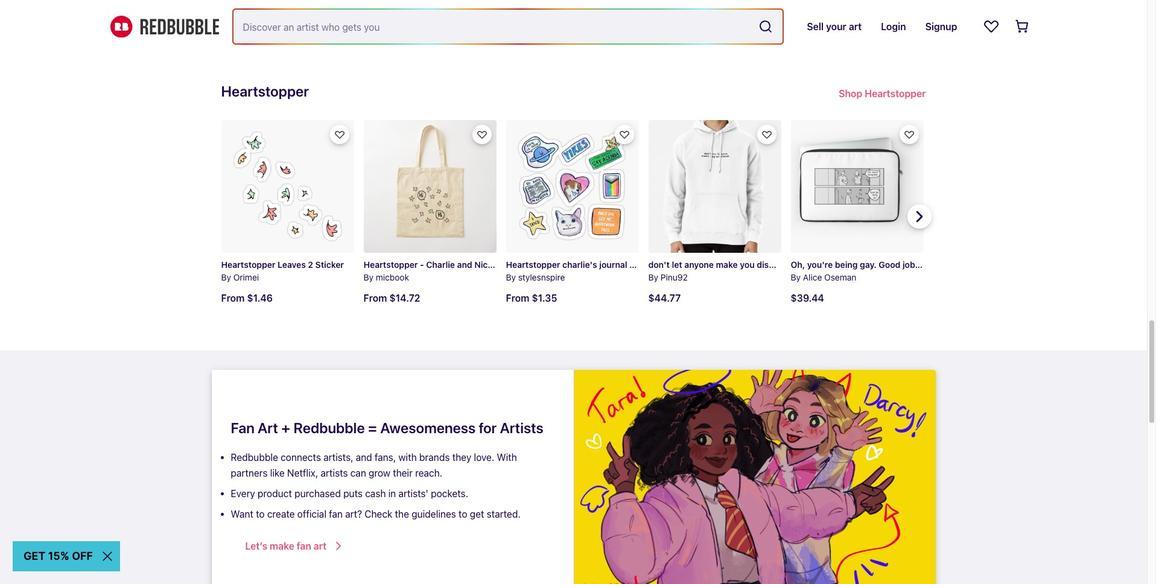Task type: describe. For each thing, give the bounding box(es) containing it.
2
[[308, 260, 313, 270]]

micbook
[[376, 272, 409, 283]]

alice
[[803, 272, 822, 283]]

purchased
[[295, 489, 341, 499]]

+
[[281, 420, 291, 437]]

pullover
[[802, 260, 835, 270]]

from for from $1.46
[[221, 293, 245, 304]]

artists
[[500, 420, 544, 437]]

heartstopper - charlie and nick - hi cotton tote bag by micbook
[[364, 260, 577, 283]]

make
[[716, 260, 738, 270]]

cash
[[365, 489, 386, 499]]

pack
[[664, 260, 684, 270]]

artists'
[[399, 489, 429, 499]]

puts
[[344, 489, 363, 499]]

stickers
[[630, 260, 662, 270]]

2 to from the left
[[459, 509, 468, 520]]

good
[[879, 260, 901, 270]]

=
[[368, 420, 377, 437]]

from $14.72
[[364, 293, 420, 304]]

check
[[365, 509, 393, 520]]

with
[[399, 452, 417, 463]]

in
[[389, 489, 396, 499]]

from for from $14.72
[[364, 293, 387, 304]]

art
[[258, 420, 278, 437]]

they
[[453, 452, 472, 463]]

for
[[479, 420, 497, 437]]

heartstopper for heartstopper leaves 2 sticker by orimei
[[221, 260, 276, 270]]

every
[[231, 489, 255, 499]]

you
[[740, 260, 755, 270]]

heartstopper for heartstopper
[[221, 83, 309, 100]]

heartstopper charlie's journal stickers pack sticker by stylesnspire
[[506, 260, 714, 283]]

oseman
[[825, 272, 857, 283]]

want to create official fan art? check the guidelines to get started.
[[231, 509, 521, 520]]

started.
[[487, 509, 521, 520]]

love.
[[474, 452, 495, 463]]

from $1.46
[[221, 293, 273, 304]]

netflix,
[[287, 468, 318, 479]]

1 - from the left
[[420, 260, 424, 270]]

by inside heartstopper charlie's journal stickers pack sticker by stylesnspire
[[506, 272, 516, 283]]

orimei
[[234, 272, 259, 283]]

brands
[[420, 452, 450, 463]]

carry
[[920, 260, 942, 270]]

redbubble inside 'redbubble connects artists, and fans, with brands they love. with partners like netflix, artists can grow their reach.'
[[231, 452, 278, 463]]

let
[[672, 260, 683, 270]]

gay.
[[860, 260, 877, 270]]

grow
[[369, 468, 391, 479]]

fan art + redbubble = awesomeness for artists
[[231, 420, 544, 437]]

hi
[[501, 260, 510, 270]]

and for charlie
[[457, 260, 473, 270]]

don't let anyone make you disappear. pullover hoodie by pinu92
[[649, 260, 866, 283]]

reach.
[[415, 468, 443, 479]]

partners
[[231, 468, 268, 479]]

the
[[395, 509, 409, 520]]

official
[[297, 509, 327, 520]]

bag
[[562, 260, 577, 270]]



Task type: vqa. For each thing, say whether or not it's contained in the screenshot.
make a smile iphone tough case
no



Task type: locate. For each thing, give the bounding box(es) containing it.
heartstopper inside heartstopper leaves 2 sticker by orimei
[[221, 260, 276, 270]]

by inside heartstopper leaves 2 sticker by orimei
[[221, 272, 231, 283]]

their
[[393, 468, 413, 479]]

stylesnspire
[[518, 272, 565, 283]]

0 horizontal spatial and
[[356, 452, 372, 463]]

and up can
[[356, 452, 372, 463]]

1 sticker from the left
[[316, 260, 344, 270]]

and inside 'redbubble connects artists, and fans, with brands they love. with partners like netflix, artists can grow their reach.'
[[356, 452, 372, 463]]

on.
[[944, 260, 957, 270]]

charlie's
[[563, 260, 598, 270]]

0 horizontal spatial to
[[256, 509, 265, 520]]

from left $1.35 in the left of the page
[[506, 293, 530, 304]]

tote
[[542, 260, 560, 270]]

3 from from the left
[[506, 293, 530, 304]]

and left nick
[[457, 260, 473, 270]]

hoodie
[[837, 260, 866, 270]]

1 horizontal spatial -
[[495, 260, 499, 270]]

1 horizontal spatial redbubble
[[294, 420, 365, 437]]

3 by from the left
[[506, 272, 516, 283]]

- left the 'hi'
[[495, 260, 499, 270]]

heartstopper inside heartstopper charlie's journal stickers pack sticker by stylesnspire
[[506, 260, 561, 270]]

5 by from the left
[[791, 272, 801, 283]]

to left get on the left
[[459, 509, 468, 520]]

get
[[470, 509, 484, 520]]

0 horizontal spatial redbubble
[[231, 452, 278, 463]]

by inside don't let anyone make you disappear. pullover hoodie by pinu92
[[649, 272, 659, 283]]

oh, you're being gay. good job, carry on. laptop sleeve by alice oseman
[[791, 260, 1016, 283]]

from $1.35
[[506, 293, 557, 304]]

guidelines
[[412, 509, 456, 520]]

1 horizontal spatial from
[[364, 293, 387, 304]]

heartstopper inside heartstopper - charlie and nick - hi cotton tote bag by micbook
[[364, 260, 418, 270]]

4 by from the left
[[649, 272, 659, 283]]

by left orimei
[[221, 272, 231, 283]]

by down the don't
[[649, 272, 659, 283]]

1 horizontal spatial and
[[457, 260, 473, 270]]

1 to from the left
[[256, 509, 265, 520]]

1 vertical spatial and
[[356, 452, 372, 463]]

can
[[351, 468, 366, 479]]

sticker right let
[[686, 260, 714, 270]]

artists,
[[324, 452, 354, 463]]

and
[[457, 260, 473, 270], [356, 452, 372, 463]]

don't
[[649, 260, 670, 270]]

-
[[420, 260, 424, 270], [495, 260, 499, 270]]

artists
[[321, 468, 348, 479]]

0 horizontal spatial -
[[420, 260, 424, 270]]

by
[[221, 272, 231, 283], [364, 272, 374, 283], [506, 272, 516, 283], [649, 272, 659, 283], [791, 272, 801, 283]]

fan
[[329, 509, 343, 520]]

1 horizontal spatial to
[[459, 509, 468, 520]]

heartstopper
[[221, 83, 309, 100], [221, 260, 276, 270], [364, 260, 418, 270], [506, 260, 561, 270]]

heartstopper for heartstopper charlie's journal stickers pack sticker by stylesnspire
[[506, 260, 561, 270]]

- left charlie
[[420, 260, 424, 270]]

sleeve
[[989, 260, 1016, 270]]

$39.44
[[791, 293, 825, 304]]

journal
[[600, 260, 628, 270]]

charlie
[[426, 260, 455, 270]]

from down orimei
[[221, 293, 245, 304]]

every product purchased puts cash in artists' pockets.
[[231, 489, 468, 499]]

2 - from the left
[[495, 260, 499, 270]]

redbubble
[[294, 420, 365, 437], [231, 452, 278, 463]]

0 vertical spatial redbubble
[[294, 420, 365, 437]]

pockets.
[[431, 489, 468, 499]]

by down oh,
[[791, 272, 801, 283]]

fans,
[[375, 452, 396, 463]]

art?
[[345, 509, 362, 520]]

heartstopper for heartstopper - charlie and nick - hi cotton tote bag by micbook
[[364, 260, 418, 270]]

heartstopper leaves 2 sticker by orimei
[[221, 260, 344, 283]]

2 from from the left
[[364, 293, 387, 304]]

anyone
[[685, 260, 714, 270]]

connects
[[281, 452, 321, 463]]

fan
[[231, 420, 255, 437]]

1 from from the left
[[221, 293, 245, 304]]

by inside heartstopper - charlie and nick - hi cotton tote bag by micbook
[[364, 272, 374, 283]]

create
[[267, 509, 295, 520]]

None field
[[233, 10, 783, 43]]

from down the micbook
[[364, 293, 387, 304]]

0 vertical spatial and
[[457, 260, 473, 270]]

being
[[835, 260, 858, 270]]

product
[[258, 489, 292, 499]]

with
[[497, 452, 517, 463]]

by down the 'hi'
[[506, 272, 516, 283]]

and inside heartstopper - charlie and nick - hi cotton tote bag by micbook
[[457, 260, 473, 270]]

Search term search field
[[233, 10, 754, 43]]

1 vertical spatial redbubble
[[231, 452, 278, 463]]

like
[[270, 468, 285, 479]]

by inside oh, you're being gay. good job, carry on. laptop sleeve by alice oseman
[[791, 272, 801, 283]]

$1.46
[[247, 293, 273, 304]]

$44.77
[[649, 293, 681, 304]]

pinu92
[[661, 272, 688, 283]]

disappear.
[[757, 260, 800, 270]]

redbubble up partners
[[231, 452, 278, 463]]

job,
[[903, 260, 918, 270]]

to
[[256, 509, 265, 520], [459, 509, 468, 520]]

$1.35
[[532, 293, 557, 304]]

0 horizontal spatial from
[[221, 293, 245, 304]]

by left the micbook
[[364, 272, 374, 283]]

nick
[[475, 260, 493, 270]]

0 horizontal spatial sticker
[[316, 260, 344, 270]]

awesomeness
[[380, 420, 476, 437]]

leaves
[[278, 260, 306, 270]]

1 horizontal spatial sticker
[[686, 260, 714, 270]]

oh,
[[791, 260, 805, 270]]

2 horizontal spatial from
[[506, 293, 530, 304]]

sticker right 2
[[316, 260, 344, 270]]

sticker
[[316, 260, 344, 270], [686, 260, 714, 270]]

2 by from the left
[[364, 272, 374, 283]]

you're
[[808, 260, 833, 270]]

from for from $1.35
[[506, 293, 530, 304]]

want
[[231, 509, 254, 520]]

sticker inside heartstopper charlie's journal stickers pack sticker by stylesnspire
[[686, 260, 714, 270]]

and for artists,
[[356, 452, 372, 463]]

to right want
[[256, 509, 265, 520]]

cotton
[[512, 260, 540, 270]]

laptop
[[959, 260, 987, 270]]

sticker inside heartstopper leaves 2 sticker by orimei
[[316, 260, 344, 270]]

from
[[221, 293, 245, 304], [364, 293, 387, 304], [506, 293, 530, 304]]

1 by from the left
[[221, 272, 231, 283]]

redbubble logo image
[[110, 16, 219, 38]]

redbubble connects artists, and fans, with brands they love. with partners like netflix, artists can grow their reach.
[[231, 452, 517, 479]]

2 sticker from the left
[[686, 260, 714, 270]]

$14.72
[[390, 293, 420, 304]]

redbubble up "artists,"
[[294, 420, 365, 437]]



